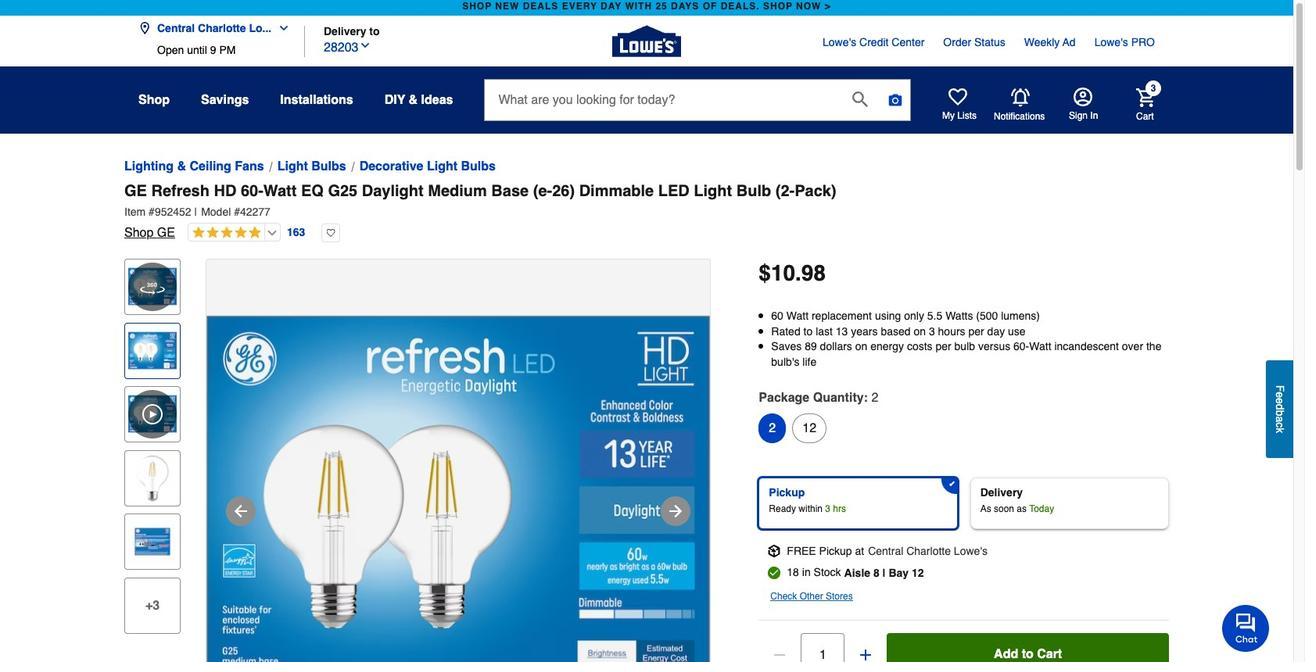 Task type: describe. For each thing, give the bounding box(es) containing it.
to inside 60 watt replacement using only 5.5 watts (500 lumens) rated to last 13 years based on 3 hours per day use saves 89 dollars on energy costs per bulb versus 60-watt incandescent over the bulb's life
[[803, 325, 813, 337]]

bay
[[889, 567, 909, 580]]

1 vertical spatial 2
[[769, 422, 776, 436]]

open
[[157, 44, 184, 56]]

shop for shop ge
[[124, 226, 154, 240]]

add to cart
[[994, 648, 1062, 662]]

1 horizontal spatial cart
[[1136, 111, 1154, 122]]

1 vertical spatial pickup
[[819, 545, 852, 558]]

lowe's pro link
[[1094, 34, 1155, 50]]

sign
[[1069, 110, 1088, 121]]

model
[[201, 206, 231, 218]]

light inside ge refresh hd 60-watt eq g25 daylight medium base (e-26) dimmable led light bulb (2-pack) item # 952452 | model # 42277
[[694, 182, 732, 200]]

lighting
[[124, 160, 174, 174]]

within
[[799, 504, 823, 515]]

hours
[[938, 325, 965, 337]]

notifications
[[994, 111, 1045, 122]]

decorative light bulbs
[[359, 160, 496, 174]]

item
[[124, 206, 146, 218]]

1 vertical spatial ge
[[157, 226, 175, 240]]

18 in stock aisle 8 | bay 12
[[787, 566, 924, 580]]

lowe's home improvement notification center image
[[1011, 88, 1030, 107]]

using
[[875, 310, 901, 322]]

other
[[800, 591, 823, 602]]

shop new deals every day with 25 days of deals. shop now >
[[462, 1, 831, 12]]

13
[[836, 325, 848, 337]]

stock
[[814, 566, 841, 579]]

the
[[1146, 340, 1161, 353]]

g25
[[328, 182, 358, 200]]

order status
[[943, 36, 1005, 48]]

4.8 stars image
[[188, 226, 261, 241]]

0 vertical spatial 2
[[871, 391, 878, 405]]

soon
[[994, 504, 1014, 515]]

k
[[1274, 428, 1286, 433]]

installations button
[[280, 86, 353, 114]]

c
[[1274, 423, 1286, 428]]

eq
[[301, 182, 324, 200]]

item number 9 5 2 4 5 2 and model number 4 2 2 7 7 element
[[124, 204, 1169, 220]]

9
[[210, 44, 216, 56]]

lowe's home improvement account image
[[1074, 88, 1092, 106]]

package quantity : 2
[[759, 391, 878, 405]]

pickup ready within 3 hrs
[[769, 487, 846, 515]]

quantity
[[813, 391, 864, 405]]

arrow right image
[[666, 502, 685, 521]]

bulb
[[954, 340, 975, 353]]

2 bulbs from the left
[[461, 160, 496, 174]]

status
[[974, 36, 1005, 48]]

life
[[803, 356, 817, 368]]

+3
[[145, 599, 160, 613]]

2 horizontal spatial 3
[[1151, 83, 1156, 94]]

search image
[[853, 91, 868, 107]]

ceiling
[[190, 160, 231, 174]]

use
[[1008, 325, 1026, 337]]

& for diy
[[409, 93, 418, 107]]

deals
[[523, 1, 559, 12]]

| inside ge refresh hd 60-watt eq g25 daylight medium base (e-26) dimmable led light bulb (2-pack) item # 952452 | model # 42277
[[194, 206, 197, 218]]

saves
[[771, 340, 802, 353]]

lighting & ceiling fans link
[[124, 157, 264, 176]]

952452
[[155, 206, 191, 218]]

pickup inside pickup ready within 3 hrs
[[769, 487, 805, 499]]

camera image
[[888, 92, 903, 108]]

Stepper number input field with increment and decrement buttons number field
[[801, 634, 845, 662]]

light bulbs
[[277, 160, 346, 174]]

decorative
[[359, 160, 423, 174]]

10
[[771, 260, 795, 285]]

0 vertical spatial 12
[[802, 422, 816, 436]]

chevron down image
[[359, 39, 371, 51]]

d
[[1274, 404, 1286, 410]]

watts
[[945, 310, 973, 322]]

heart outline image
[[322, 224, 340, 242]]

versus
[[978, 340, 1010, 353]]

diy & ideas button
[[384, 86, 453, 114]]

only
[[904, 310, 924, 322]]

over
[[1122, 340, 1143, 353]]

delivery as soon as today
[[980, 487, 1054, 515]]

now
[[796, 1, 821, 12]]

lowe's home improvement logo image
[[612, 7, 681, 75]]

central charlotte lo...
[[157, 22, 272, 34]]

| inside 18 in stock aisle 8 | bay 12
[[883, 567, 886, 580]]

savings
[[201, 93, 249, 107]]

0 horizontal spatial per
[[936, 340, 951, 353]]

lists
[[957, 110, 977, 121]]

ad
[[1063, 36, 1076, 48]]

central inside central charlotte lo... button
[[157, 22, 195, 34]]

1 horizontal spatial light
[[427, 160, 457, 174]]

lowe's pro
[[1094, 36, 1155, 48]]

2 vertical spatial watt
[[1029, 340, 1051, 353]]

& for lighting
[[177, 160, 186, 174]]

2 e from the top
[[1274, 398, 1286, 404]]

0 vertical spatial per
[[968, 325, 984, 337]]

pack)
[[795, 182, 836, 200]]

lighting & ceiling fans
[[124, 160, 264, 174]]

order status link
[[943, 34, 1005, 50]]

:
[[864, 391, 868, 405]]

open until 9 pm
[[157, 44, 236, 56]]

>
[[825, 1, 831, 12]]

location image
[[138, 22, 151, 34]]

.
[[795, 260, 801, 285]]

new
[[495, 1, 519, 12]]

refresh
[[151, 182, 210, 200]]

center
[[892, 36, 925, 48]]

lowe's for lowe's pro
[[1094, 36, 1128, 48]]

package
[[759, 391, 809, 405]]

f e e d b a c k
[[1274, 385, 1286, 433]]

3 inside pickup ready within 3 hrs
[[825, 504, 830, 515]]

8
[[873, 567, 879, 580]]

25
[[656, 1, 668, 12]]

base
[[491, 182, 529, 200]]

Search Query text field
[[485, 80, 840, 120]]

add
[[994, 648, 1018, 662]]

aisle
[[844, 567, 870, 580]]

my lists
[[942, 110, 977, 121]]

installations
[[280, 93, 353, 107]]

2 shop from the left
[[763, 1, 793, 12]]

deals.
[[721, 1, 760, 12]]



Task type: locate. For each thing, give the bounding box(es) containing it.
per down the (500
[[968, 325, 984, 337]]

years
[[851, 325, 878, 337]]

until
[[187, 44, 207, 56]]

0 vertical spatial ge
[[124, 182, 147, 200]]

1 vertical spatial central
[[868, 545, 903, 558]]

0 horizontal spatial pickup
[[769, 487, 805, 499]]

1 vertical spatial 12
[[912, 567, 924, 580]]

credit
[[859, 36, 889, 48]]

1 horizontal spatial 3
[[929, 325, 935, 337]]

as
[[980, 504, 991, 515]]

0 vertical spatial &
[[409, 93, 418, 107]]

bulb
[[736, 182, 771, 200]]

1 horizontal spatial per
[[968, 325, 984, 337]]

pm
[[219, 44, 236, 56]]

0 vertical spatial 60-
[[241, 182, 263, 200]]

1 horizontal spatial 12
[[912, 567, 924, 580]]

1 horizontal spatial shop
[[763, 1, 793, 12]]

my
[[942, 110, 955, 121]]

weekly ad
[[1024, 36, 1076, 48]]

0 horizontal spatial delivery
[[324, 25, 366, 37]]

check circle filled image
[[768, 567, 781, 580]]

3 down "5.5"
[[929, 325, 935, 337]]

central up the open
[[157, 22, 195, 34]]

central up 8
[[868, 545, 903, 558]]

on
[[914, 325, 926, 337], [855, 340, 867, 353]]

shop ge
[[124, 226, 175, 240]]

light bulbs link
[[277, 157, 346, 176]]

0 vertical spatial shop
[[138, 93, 170, 107]]

1 vertical spatial watt
[[786, 310, 809, 322]]

1 horizontal spatial delivery
[[980, 487, 1023, 499]]

a
[[1274, 416, 1286, 423]]

1 horizontal spatial charlotte
[[906, 545, 951, 558]]

charlotte up bay
[[906, 545, 951, 558]]

bulbs up medium at the left top
[[461, 160, 496, 174]]

60- inside 60 watt replacement using only 5.5 watts (500 lumens) rated to last 13 years based on 3 hours per day use saves 89 dollars on energy costs per bulb versus 60-watt incandescent over the bulb's life
[[1013, 340, 1029, 353]]

f
[[1274, 385, 1286, 392]]

day
[[601, 1, 622, 12]]

lowe's for lowe's credit center
[[823, 36, 856, 48]]

on down years
[[855, 340, 867, 353]]

sign in button
[[1069, 88, 1098, 122]]

(e-
[[533, 182, 552, 200]]

lowe's credit center
[[823, 36, 925, 48]]

free pickup at central charlotte lowe's
[[787, 545, 988, 558]]

hrs
[[833, 504, 846, 515]]

delivery up soon at the bottom right of the page
[[980, 487, 1023, 499]]

None search field
[[484, 79, 911, 134]]

ready
[[769, 504, 796, 515]]

savings button
[[201, 86, 249, 114]]

shop
[[462, 1, 492, 12], [763, 1, 793, 12]]

0 vertical spatial delivery
[[324, 25, 366, 37]]

26)
[[552, 182, 575, 200]]

to up chevron down icon
[[369, 25, 380, 37]]

e up b
[[1274, 398, 1286, 404]]

charlotte
[[198, 22, 246, 34], [906, 545, 951, 558]]

18
[[787, 566, 799, 579]]

1 horizontal spatial |
[[883, 567, 886, 580]]

minus image
[[772, 648, 788, 662]]

shop left the new
[[462, 1, 492, 12]]

60- up the 42277
[[241, 182, 263, 200]]

0 vertical spatial to
[[369, 25, 380, 37]]

0 horizontal spatial watt
[[263, 182, 297, 200]]

0 horizontal spatial lowe's
[[823, 36, 856, 48]]

& up refresh
[[177, 160, 186, 174]]

3 left hrs
[[825, 504, 830, 515]]

1 horizontal spatial watt
[[786, 310, 809, 322]]

watt down lumens)
[[1029, 340, 1051, 353]]

fans
[[235, 160, 264, 174]]

12 down package quantity : 2
[[802, 422, 816, 436]]

as
[[1017, 504, 1027, 515]]

0 horizontal spatial ge
[[124, 182, 147, 200]]

pickup up ready
[[769, 487, 805, 499]]

0 vertical spatial on
[[914, 325, 926, 337]]

0 vertical spatial central
[[157, 22, 195, 34]]

lo...
[[249, 22, 272, 34]]

1 horizontal spatial central
[[868, 545, 903, 558]]

delivery for as
[[980, 487, 1023, 499]]

1 vertical spatial shop
[[124, 226, 154, 240]]

plus image
[[858, 648, 874, 662]]

28203
[[324, 40, 359, 54]]

in
[[1090, 110, 1098, 121]]

weekly
[[1024, 36, 1060, 48]]

shop down the open
[[138, 93, 170, 107]]

lowe's left credit
[[823, 36, 856, 48]]

1 vertical spatial delivery
[[980, 487, 1023, 499]]

1 bulbs from the left
[[311, 160, 346, 174]]

light up medium at the left top
[[427, 160, 457, 174]]

daylight
[[362, 182, 424, 200]]

0 horizontal spatial on
[[855, 340, 867, 353]]

to right add
[[1022, 648, 1034, 662]]

delivery to
[[324, 25, 380, 37]]

2 horizontal spatial lowe's
[[1094, 36, 1128, 48]]

1 horizontal spatial #
[[234, 206, 240, 218]]

2 # from the left
[[234, 206, 240, 218]]

1 horizontal spatial &
[[409, 93, 418, 107]]

1 vertical spatial |
[[883, 567, 886, 580]]

1 vertical spatial charlotte
[[906, 545, 951, 558]]

0 horizontal spatial 12
[[802, 422, 816, 436]]

e
[[1274, 392, 1286, 398], [1274, 398, 1286, 404]]

hd
[[214, 182, 236, 200]]

1 e from the top
[[1274, 392, 1286, 398]]

2 vertical spatial to
[[1022, 648, 1034, 662]]

watt up rated
[[786, 310, 809, 322]]

1 horizontal spatial 60-
[[1013, 340, 1029, 353]]

medium
[[428, 182, 487, 200]]

per down hours
[[936, 340, 951, 353]]

0 horizontal spatial bulbs
[[311, 160, 346, 174]]

to
[[369, 25, 380, 37], [803, 325, 813, 337], [1022, 648, 1034, 662]]

on up costs
[[914, 325, 926, 337]]

ge  #42277 - thumbnail3 image
[[128, 518, 177, 566]]

2 down the package
[[769, 422, 776, 436]]

0 horizontal spatial |
[[194, 206, 197, 218]]

every
[[562, 1, 597, 12]]

chat invite button image
[[1222, 604, 1270, 652]]

3 down pro
[[1151, 83, 1156, 94]]

0 horizontal spatial 60-
[[241, 182, 263, 200]]

costs
[[907, 340, 932, 353]]

weekly ad link
[[1024, 34, 1076, 50]]

# right model on the top
[[234, 206, 240, 218]]

at
[[855, 545, 864, 558]]

2 vertical spatial 3
[[825, 504, 830, 515]]

lowe's credit center link
[[823, 34, 925, 50]]

ge inside ge refresh hd 60-watt eq g25 daylight medium base (e-26) dimmable led light bulb (2-pack) item # 952452 | model # 42277
[[124, 182, 147, 200]]

0 horizontal spatial &
[[177, 160, 186, 174]]

delivery for to
[[324, 25, 366, 37]]

1 vertical spatial to
[[803, 325, 813, 337]]

add to cart button
[[887, 634, 1169, 662]]

lowe's home improvement cart image
[[1136, 88, 1155, 107]]

pickup up stock at the right bottom of page
[[819, 545, 852, 558]]

0 horizontal spatial 3
[[825, 504, 830, 515]]

lowe's home improvement lists image
[[948, 88, 967, 106]]

1 shop from the left
[[462, 1, 492, 12]]

shop down item at the left of page
[[124, 226, 154, 240]]

0 horizontal spatial central
[[157, 22, 195, 34]]

days
[[671, 1, 699, 12]]

to for delivery to
[[369, 25, 380, 37]]

$ 10 . 98
[[759, 260, 826, 285]]

1 vertical spatial on
[[855, 340, 867, 353]]

1 # from the left
[[149, 206, 155, 218]]

light right led
[[694, 182, 732, 200]]

bulbs
[[311, 160, 346, 174], [461, 160, 496, 174]]

ge  #42277 image
[[206, 260, 710, 662]]

cart down lowe's home improvement cart image
[[1136, 111, 1154, 122]]

3 inside 60 watt replacement using only 5.5 watts (500 lumens) rated to last 13 years based on 3 hours per day use saves 89 dollars on energy costs per bulb versus 60-watt incandescent over the bulb's life
[[929, 325, 935, 337]]

watt inside ge refresh hd 60-watt eq g25 daylight medium base (e-26) dimmable led light bulb (2-pack) item # 952452 | model # 42277
[[263, 182, 297, 200]]

1 vertical spatial per
[[936, 340, 951, 353]]

1 vertical spatial 3
[[929, 325, 935, 337]]

shop button
[[138, 86, 170, 114]]

incandescent
[[1054, 340, 1119, 353]]

# right item at the left of page
[[149, 206, 155, 218]]

central
[[157, 22, 195, 34], [868, 545, 903, 558]]

60- down use
[[1013, 340, 1029, 353]]

0 horizontal spatial to
[[369, 25, 380, 37]]

0 vertical spatial cart
[[1136, 111, 1154, 122]]

option group containing pickup
[[752, 472, 1175, 536]]

42277
[[240, 206, 270, 218]]

ge refresh hd 60-watt eq g25 daylight medium base (e-26) dimmable led light bulb (2-pack) item # 952452 | model # 42277
[[124, 182, 836, 218]]

central charlotte lo... button
[[138, 13, 297, 44]]

ge up item at the left of page
[[124, 182, 147, 200]]

e up d
[[1274, 392, 1286, 398]]

2 horizontal spatial light
[[694, 182, 732, 200]]

light up eq
[[277, 160, 308, 174]]

1 horizontal spatial on
[[914, 325, 926, 337]]

1 horizontal spatial pickup
[[819, 545, 852, 558]]

bulbs inside 'link'
[[311, 160, 346, 174]]

to inside button
[[1022, 648, 1034, 662]]

1 vertical spatial &
[[177, 160, 186, 174]]

2 horizontal spatial to
[[1022, 648, 1034, 662]]

charlotte inside button
[[198, 22, 246, 34]]

0 horizontal spatial shop
[[462, 1, 492, 12]]

0 vertical spatial 3
[[1151, 83, 1156, 94]]

watt
[[263, 182, 297, 200], [786, 310, 809, 322], [1029, 340, 1051, 353]]

1 horizontal spatial bulbs
[[461, 160, 496, 174]]

1 vertical spatial cart
[[1037, 648, 1062, 662]]

arrow left image
[[231, 502, 250, 521]]

cart inside button
[[1037, 648, 1062, 662]]

dollars
[[820, 340, 852, 353]]

watt left eq
[[263, 182, 297, 200]]

1 horizontal spatial lowe's
[[954, 545, 988, 558]]

energy
[[870, 340, 904, 353]]

ge  #42277 - thumbnail image
[[128, 327, 177, 375]]

0 vertical spatial |
[[194, 206, 197, 218]]

1 vertical spatial 60-
[[1013, 340, 1029, 353]]

1 horizontal spatial to
[[803, 325, 813, 337]]

to up 89
[[803, 325, 813, 337]]

based
[[881, 325, 911, 337]]

$
[[759, 260, 771, 285]]

chevron down image
[[272, 22, 290, 34]]

last
[[816, 325, 833, 337]]

2 horizontal spatial watt
[[1029, 340, 1051, 353]]

bulbs up g25
[[311, 160, 346, 174]]

98
[[801, 260, 826, 285]]

with
[[625, 1, 652, 12]]

lowe's
[[823, 36, 856, 48], [1094, 36, 1128, 48], [954, 545, 988, 558]]

60-
[[241, 182, 263, 200], [1013, 340, 1029, 353]]

light
[[277, 160, 308, 174], [427, 160, 457, 174], [694, 182, 732, 200]]

charlotte up the pm on the top left of page
[[198, 22, 246, 34]]

0 horizontal spatial charlotte
[[198, 22, 246, 34]]

| right 8
[[883, 567, 886, 580]]

0 vertical spatial watt
[[263, 182, 297, 200]]

60
[[771, 310, 783, 322]]

0 horizontal spatial cart
[[1037, 648, 1062, 662]]

1 horizontal spatial 2
[[871, 391, 878, 405]]

& inside 'button'
[[409, 93, 418, 107]]

lowe's left pro
[[1094, 36, 1128, 48]]

0 horizontal spatial 2
[[769, 422, 776, 436]]

diy
[[384, 93, 405, 107]]

cart
[[1136, 111, 1154, 122], [1037, 648, 1062, 662]]

0 horizontal spatial #
[[149, 206, 155, 218]]

lowe's down "as"
[[954, 545, 988, 558]]

to for add to cart
[[1022, 648, 1034, 662]]

0 horizontal spatial light
[[277, 160, 308, 174]]

shop for shop
[[138, 93, 170, 107]]

shop left now
[[763, 1, 793, 12]]

163
[[287, 226, 305, 238]]

5.5
[[927, 310, 942, 322]]

0 vertical spatial charlotte
[[198, 22, 246, 34]]

| left model on the top
[[194, 206, 197, 218]]

f e e d b a c k button
[[1266, 361, 1293, 458]]

delivery up 28203
[[324, 25, 366, 37]]

1 horizontal spatial ge
[[157, 226, 175, 240]]

& right the 'diy'
[[409, 93, 418, 107]]

89
[[805, 340, 817, 353]]

2 right : at the right
[[871, 391, 878, 405]]

ge down 952452
[[157, 226, 175, 240]]

check other stores
[[770, 591, 853, 602]]

ge  #42277 - thumbnail2 image
[[128, 454, 177, 503]]

pickup image
[[768, 545, 781, 558]]

per
[[968, 325, 984, 337], [936, 340, 951, 353]]

12
[[802, 422, 816, 436], [912, 567, 924, 580]]

of
[[703, 1, 717, 12]]

0 vertical spatial pickup
[[769, 487, 805, 499]]

light inside 'link'
[[277, 160, 308, 174]]

60- inside ge refresh hd 60-watt eq g25 daylight medium base (e-26) dimmable led light bulb (2-pack) item # 952452 | model # 42277
[[241, 182, 263, 200]]

option group
[[752, 472, 1175, 536]]

12 right bay
[[912, 567, 924, 580]]

12 inside 18 in stock aisle 8 | bay 12
[[912, 567, 924, 580]]

cart right add
[[1037, 648, 1062, 662]]

delivery inside delivery as soon as today
[[980, 487, 1023, 499]]

60 watt replacement using only 5.5 watts (500 lumens) rated to last 13 years based on 3 hours per day use saves 89 dollars on energy costs per bulb versus 60-watt incandescent over the bulb's life
[[771, 310, 1161, 368]]



Task type: vqa. For each thing, say whether or not it's contained in the screenshot.
chevron right icon for Stairs & Railings
no



